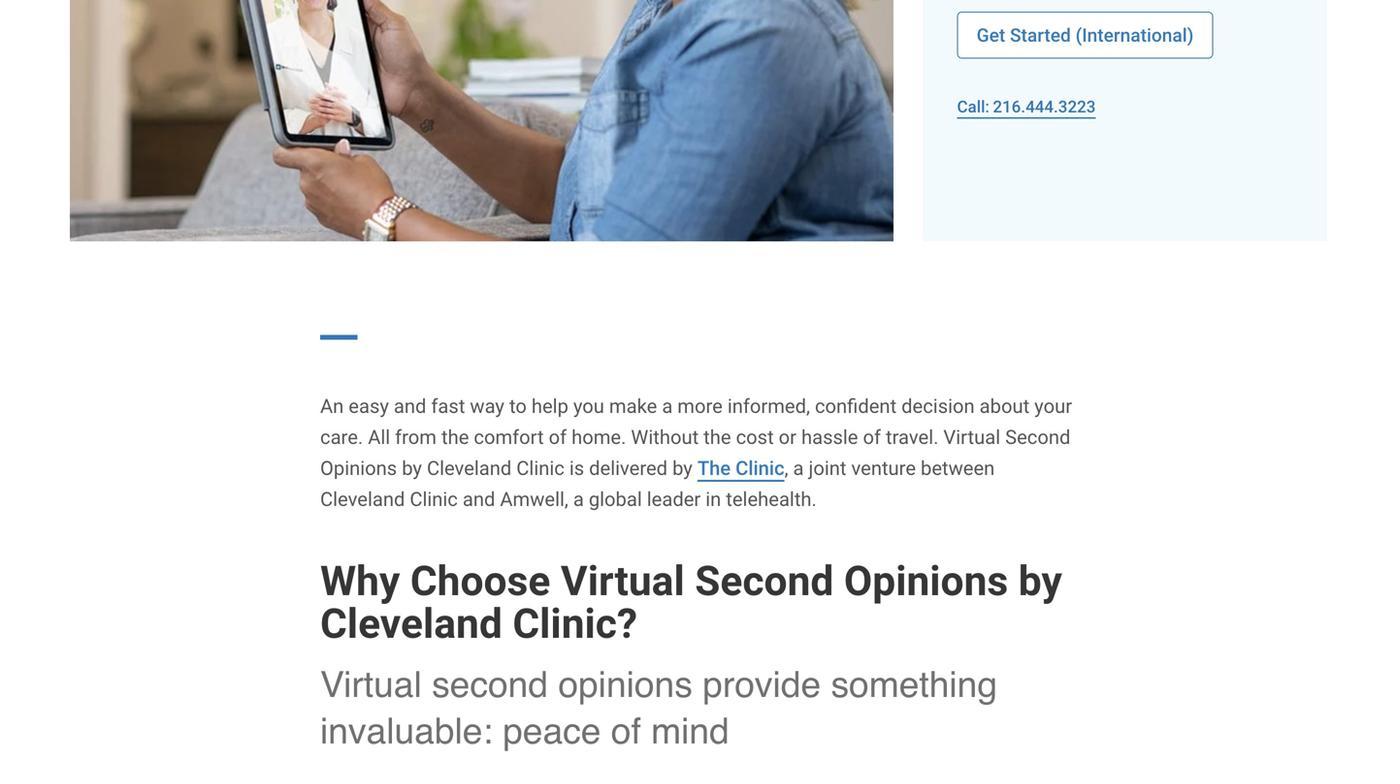 Task type: describe. For each thing, give the bounding box(es) containing it.
0 horizontal spatial by
[[402, 458, 422, 480]]

between
[[921, 458, 995, 480]]

a for leader
[[573, 489, 584, 511]]

to
[[509, 395, 527, 418]]

get
[[977, 25, 1005, 46]]

invaluable:
[[320, 711, 493, 752]]

call:
[[957, 97, 990, 117]]

leader
[[647, 489, 701, 511]]

provide
[[703, 664, 821, 706]]

0 horizontal spatial of
[[549, 426, 567, 449]]

joint
[[809, 458, 846, 480]]

travel.
[[886, 426, 939, 449]]

in
[[706, 489, 721, 511]]

peace
[[503, 711, 601, 752]]

confident
[[815, 395, 897, 418]]

1 horizontal spatial by
[[672, 458, 693, 480]]

of inside virtual second opinions provide something invaluable: peace of mind
[[611, 711, 641, 752]]

you
[[573, 395, 604, 418]]

make
[[609, 395, 657, 418]]

2 horizontal spatial clinic
[[736, 458, 784, 480]]

virtual inside an easy and fast way to help you make a more informed, confident decision about your care. all from the comfort of home. without the cost or hassle of travel. virtual second opinions by cleveland clinic is delivered by
[[943, 426, 1000, 449]]

an easy and fast way to help you make a more informed, confident decision about your care. all from the comfort of home. without the cost or hassle of travel. virtual second opinions by cleveland clinic is delivered by
[[320, 395, 1072, 480]]

the
[[697, 458, 731, 480]]

,
[[784, 458, 788, 480]]

an
[[320, 395, 344, 418]]

cost
[[736, 426, 774, 449]]

and inside , a joint venture between cleveland clinic and amwell, a global leader in telehealth.
[[463, 489, 495, 511]]

the clinic
[[697, 458, 784, 480]]

get started (international)
[[977, 25, 1194, 46]]

the clinic link
[[697, 458, 784, 480]]

opinions
[[558, 664, 693, 706]]

started
[[1010, 25, 1071, 46]]

or
[[779, 426, 797, 449]]

second inside an easy and fast way to help you make a more informed, confident decision about your care. all from the comfort of home. without the cost or hassle of travel. virtual second opinions by cleveland clinic is delivered by
[[1005, 426, 1070, 449]]

care.
[[320, 426, 363, 449]]

comfort
[[474, 426, 544, 449]]

, a joint venture between cleveland clinic and amwell, a global leader in telehealth.
[[320, 458, 995, 511]]

opinions inside 'why choose virtual second opinions by cleveland clinic?'
[[844, 557, 1008, 606]]

216.444.3223
[[993, 97, 1096, 117]]

virtual inside virtual second opinions provide something invaluable: peace of mind
[[320, 664, 422, 706]]

more
[[677, 395, 723, 418]]

home.
[[572, 426, 626, 449]]

mind
[[651, 711, 729, 752]]

clinic?
[[513, 600, 637, 648]]

virtual inside 'why choose virtual second opinions by cleveland clinic?'
[[561, 557, 685, 606]]

something
[[831, 664, 997, 706]]

second inside 'why choose virtual second opinions by cleveland clinic?'
[[695, 557, 834, 606]]

telehealth.
[[726, 489, 817, 511]]

global
[[589, 489, 642, 511]]

easy
[[349, 395, 389, 418]]



Task type: locate. For each thing, give the bounding box(es) containing it.
clinic inside an easy and fast way to help you make a more informed, confident decision about your care. all from the comfort of home. without the cost or hassle of travel. virtual second opinions by cleveland clinic is delivered by
[[516, 458, 564, 480]]

a for informed,
[[662, 395, 673, 418]]

woman talking to cleveland clinic expert on tablet. image
[[70, 0, 894, 241]]

1 horizontal spatial of
[[611, 711, 641, 752]]

get started (international) link
[[957, 12, 1213, 59]]

venture
[[851, 458, 916, 480]]

cleveland inside 'why choose virtual second opinions by cleveland clinic?'
[[320, 600, 502, 648]]

1 horizontal spatial and
[[463, 489, 495, 511]]

a
[[662, 395, 673, 418], [793, 458, 804, 480], [573, 489, 584, 511]]

virtual up invaluable:
[[320, 664, 422, 706]]

clinic down 'cost'
[[736, 458, 784, 480]]

0 vertical spatial and
[[394, 395, 426, 418]]

choose
[[410, 557, 550, 606]]

delivered
[[589, 458, 668, 480]]

1 vertical spatial opinions
[[844, 557, 1008, 606]]

without
[[631, 426, 699, 449]]

0 vertical spatial a
[[662, 395, 673, 418]]

call: 216.444.3223 link
[[957, 92, 1293, 123]]

informed,
[[727, 395, 810, 418]]

about
[[980, 395, 1030, 418]]

0 horizontal spatial the
[[441, 426, 469, 449]]

1 horizontal spatial the
[[704, 426, 731, 449]]

1 vertical spatial virtual
[[561, 557, 685, 606]]

1 horizontal spatial clinic
[[516, 458, 564, 480]]

and left amwell, at bottom
[[463, 489, 495, 511]]

0 horizontal spatial second
[[695, 557, 834, 606]]

0 horizontal spatial clinic
[[410, 489, 458, 511]]

cleveland inside , a joint venture between cleveland clinic and amwell, a global leader in telehealth.
[[320, 489, 405, 511]]

2 the from the left
[[704, 426, 731, 449]]

of
[[549, 426, 567, 449], [863, 426, 881, 449], [611, 711, 641, 752]]

fast
[[431, 395, 465, 418]]

virtual up between
[[943, 426, 1000, 449]]

hassle
[[801, 426, 858, 449]]

the up the at the bottom
[[704, 426, 731, 449]]

and inside an easy and fast way to help you make a more informed, confident decision about your care. all from the comfort of home. without the cost or hassle of travel. virtual second opinions by cleveland clinic is delivered by
[[394, 395, 426, 418]]

1 vertical spatial second
[[695, 557, 834, 606]]

second
[[1005, 426, 1070, 449], [695, 557, 834, 606]]

2 horizontal spatial virtual
[[943, 426, 1000, 449]]

the
[[441, 426, 469, 449], [704, 426, 731, 449]]

virtual
[[943, 426, 1000, 449], [561, 557, 685, 606], [320, 664, 422, 706]]

virtual down "global"
[[561, 557, 685, 606]]

clinic down from in the bottom of the page
[[410, 489, 458, 511]]

0 horizontal spatial virtual
[[320, 664, 422, 706]]

second
[[432, 664, 548, 706]]

opinions inside an easy and fast way to help you make a more informed, confident decision about your care. all from the comfort of home. without the cost or hassle of travel. virtual second opinions by cleveland clinic is delivered by
[[320, 458, 397, 480]]

from
[[395, 426, 437, 449]]

1 horizontal spatial opinions
[[844, 557, 1008, 606]]

0 horizontal spatial and
[[394, 395, 426, 418]]

the down fast
[[441, 426, 469, 449]]

clinic up amwell, at bottom
[[516, 458, 564, 480]]

0 vertical spatial second
[[1005, 426, 1070, 449]]

a right ,
[[793, 458, 804, 480]]

way
[[470, 395, 504, 418]]

0 vertical spatial opinions
[[320, 458, 397, 480]]

why
[[320, 557, 400, 606]]

0 horizontal spatial opinions
[[320, 458, 397, 480]]

of up "venture"
[[863, 426, 881, 449]]

2 vertical spatial cleveland
[[320, 600, 502, 648]]

second down your
[[1005, 426, 1070, 449]]

opinions
[[320, 458, 397, 480], [844, 557, 1008, 606]]

is
[[569, 458, 584, 480]]

1 horizontal spatial second
[[1005, 426, 1070, 449]]

1 vertical spatial cleveland
[[320, 489, 405, 511]]

2 vertical spatial a
[[573, 489, 584, 511]]

a inside an easy and fast way to help you make a more informed, confident decision about your care. all from the comfort of home. without the cost or hassle of travel. virtual second opinions by cleveland clinic is delivered by
[[662, 395, 673, 418]]

0 vertical spatial virtual
[[943, 426, 1000, 449]]

cleveland inside an easy and fast way to help you make a more informed, confident decision about your care. all from the comfort of home. without the cost or hassle of travel. virtual second opinions by cleveland clinic is delivered by
[[427, 458, 512, 480]]

virtual second opinions provide something invaluable: peace of mind
[[320, 664, 997, 752]]

cleveland
[[427, 458, 512, 480], [320, 489, 405, 511], [320, 600, 502, 648]]

clinic
[[516, 458, 564, 480], [736, 458, 784, 480], [410, 489, 458, 511]]

of down opinions
[[611, 711, 641, 752]]

by
[[402, 458, 422, 480], [672, 458, 693, 480], [1019, 557, 1062, 606]]

decision
[[901, 395, 975, 418]]

2 horizontal spatial by
[[1019, 557, 1062, 606]]

a up without
[[662, 395, 673, 418]]

clinic inside , a joint venture between cleveland clinic and amwell, a global leader in telehealth.
[[410, 489, 458, 511]]

(international)
[[1076, 25, 1194, 46]]

1 horizontal spatial virtual
[[561, 557, 685, 606]]

1 horizontal spatial a
[[662, 395, 673, 418]]

call: 216.444.3223
[[957, 97, 1096, 117]]

help
[[532, 395, 568, 418]]

1 vertical spatial and
[[463, 489, 495, 511]]

your
[[1034, 395, 1072, 418]]

amwell,
[[500, 489, 568, 511]]

0 vertical spatial cleveland
[[427, 458, 512, 480]]

1 the from the left
[[441, 426, 469, 449]]

of down help in the left of the page
[[549, 426, 567, 449]]

2 vertical spatial virtual
[[320, 664, 422, 706]]

why choose virtual second opinions by cleveland clinic?
[[320, 557, 1062, 648]]

1 vertical spatial a
[[793, 458, 804, 480]]

all
[[368, 426, 390, 449]]

by inside 'why choose virtual second opinions by cleveland clinic?'
[[1019, 557, 1062, 606]]

and
[[394, 395, 426, 418], [463, 489, 495, 511]]

2 horizontal spatial a
[[793, 458, 804, 480]]

and up from in the bottom of the page
[[394, 395, 426, 418]]

0 horizontal spatial a
[[573, 489, 584, 511]]

second down telehealth.
[[695, 557, 834, 606]]

2 horizontal spatial of
[[863, 426, 881, 449]]

a down 'is' at the left bottom of the page
[[573, 489, 584, 511]]



Task type: vqa. For each thing, say whether or not it's contained in the screenshot.
curated
no



